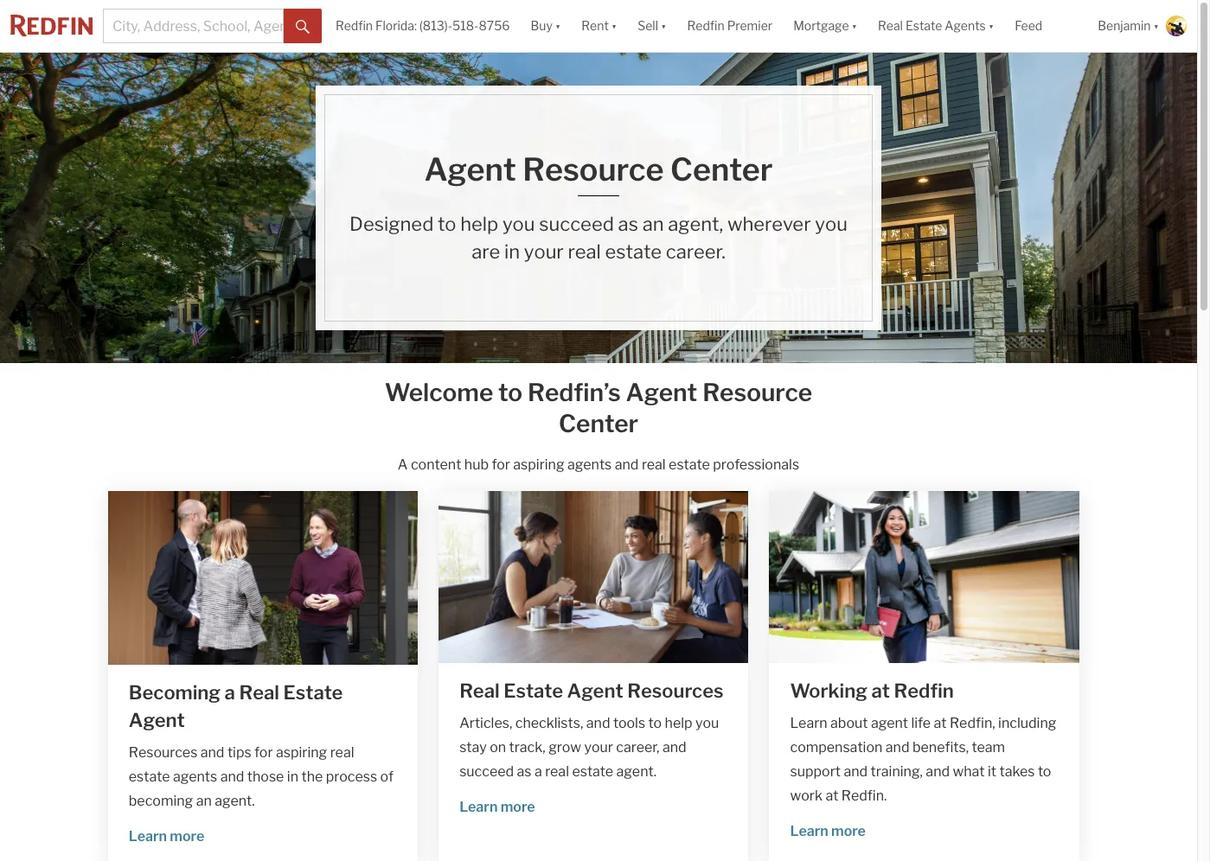 Task type: locate. For each thing, give the bounding box(es) containing it.
agent resource center
[[424, 151, 773, 189]]

in left the
[[287, 770, 299, 786]]

real right mortgage ▾
[[878, 18, 903, 33]]

learn more for real estate agent resources
[[460, 800, 535, 816]]

at right life
[[934, 716, 947, 732]]

aspiring right hub
[[513, 457, 565, 473]]

and
[[615, 457, 639, 473], [587, 716, 611, 732], [663, 740, 687, 756], [886, 740, 910, 756], [201, 745, 225, 762], [844, 764, 868, 781], [926, 764, 950, 781], [220, 770, 244, 786]]

learn more
[[460, 800, 535, 816], [791, 824, 866, 840], [129, 829, 204, 846]]

0 vertical spatial for
[[492, 457, 510, 473]]

1 horizontal spatial agents
[[568, 457, 612, 473]]

1 horizontal spatial more
[[501, 800, 535, 816]]

you
[[503, 213, 535, 235], [815, 213, 848, 235], [696, 716, 719, 732]]

benjamin
[[1098, 18, 1152, 33]]

resources up tools
[[628, 680, 724, 703]]

takes
[[1000, 764, 1035, 781]]

team
[[972, 740, 1006, 756]]

on
[[490, 740, 506, 756]]

1 horizontal spatial learn more
[[460, 800, 535, 816]]

as inside the 'designed to help you succeed as an agent, wherever you are in your real estate career.'
[[618, 213, 639, 235]]

as down agent resource center at the top of the page
[[618, 213, 639, 235]]

1 vertical spatial an
[[196, 794, 212, 810]]

hub
[[465, 457, 489, 473]]

as inside articles, checklists, and tools to help you stay on track, grow your career, and succeed as a real estate agent.
[[517, 764, 532, 781]]

sell ▾ button
[[638, 0, 667, 52]]

learn down stay
[[460, 800, 498, 816]]

at right work
[[826, 788, 839, 805]]

agents up the becoming on the bottom left of the page
[[173, 770, 217, 786]]

real inside becoming a real estate agent
[[239, 682, 280, 705]]

1 vertical spatial succeed
[[460, 764, 514, 781]]

and left tools
[[587, 716, 611, 732]]

0 vertical spatial as
[[618, 213, 639, 235]]

a
[[398, 457, 408, 473]]

life
[[912, 716, 931, 732]]

learn more down work
[[791, 824, 866, 840]]

0 vertical spatial at
[[872, 680, 890, 703]]

1 vertical spatial agents
[[173, 770, 217, 786]]

resources and tips for aspiring real estate agents and those in the process of becoming an agent.
[[129, 745, 394, 810]]

redfin left florida:
[[336, 18, 373, 33]]

in right the are
[[505, 241, 520, 263]]

0 vertical spatial in
[[505, 241, 520, 263]]

0 horizontal spatial estate
[[283, 682, 343, 705]]

1 horizontal spatial as
[[618, 213, 639, 235]]

▾ for sell ▾
[[661, 18, 667, 33]]

1 horizontal spatial at
[[872, 680, 890, 703]]

agents
[[568, 457, 612, 473], [173, 770, 217, 786]]

redfin for redfin premier
[[688, 18, 725, 33]]

0 horizontal spatial resources
[[129, 745, 198, 762]]

support
[[791, 764, 841, 781]]

succeed down agent resource center at the top of the page
[[539, 213, 614, 235]]

learn more for working at redfin
[[791, 824, 866, 840]]

redfin up life
[[894, 680, 954, 703]]

1 vertical spatial agent.
[[215, 794, 255, 810]]

redfin
[[336, 18, 373, 33], [688, 18, 725, 33], [894, 680, 954, 703]]

agent,
[[668, 213, 724, 235]]

your
[[524, 241, 564, 263], [585, 740, 614, 756]]

1 horizontal spatial aspiring
[[513, 457, 565, 473]]

your right the are
[[524, 241, 564, 263]]

1 ▾ from the left
[[555, 18, 561, 33]]

resource up professionals at the bottom right of the page
[[703, 378, 813, 408]]

articles,
[[460, 716, 513, 732]]

welcome to redfin's agent resource center
[[385, 378, 813, 439]]

and down 'tips'
[[220, 770, 244, 786]]

learn more down the becoming on the bottom left of the page
[[129, 829, 204, 846]]

your right grow
[[585, 740, 614, 756]]

1 vertical spatial at
[[934, 716, 947, 732]]

buy ▾ button
[[531, 0, 561, 52]]

for for tips
[[255, 745, 273, 762]]

1 vertical spatial in
[[287, 770, 299, 786]]

of
[[380, 770, 394, 786]]

1 vertical spatial as
[[517, 764, 532, 781]]

0 vertical spatial an
[[643, 213, 664, 235]]

to
[[438, 213, 457, 235], [499, 378, 523, 408], [649, 716, 662, 732], [1038, 764, 1052, 781]]

0 vertical spatial center
[[671, 151, 773, 189]]

estate
[[906, 18, 943, 33], [504, 680, 563, 703], [283, 682, 343, 705]]

buy ▾ button
[[521, 0, 571, 52]]

more down the becoming on the bottom left of the page
[[170, 829, 204, 846]]

real down grow
[[545, 764, 569, 781]]

real up 'tips'
[[239, 682, 280, 705]]

0 vertical spatial a
[[225, 682, 235, 705]]

at
[[872, 680, 890, 703], [934, 716, 947, 732], [826, 788, 839, 805]]

and down benefits, on the right of page
[[926, 764, 950, 781]]

▾ for buy ▾
[[555, 18, 561, 33]]

succeed
[[539, 213, 614, 235], [460, 764, 514, 781]]

aspiring for agents
[[513, 457, 565, 473]]

0 horizontal spatial redfin
[[336, 18, 373, 33]]

to right tools
[[649, 716, 662, 732]]

0 horizontal spatial aspiring
[[276, 745, 327, 762]]

2 horizontal spatial learn more
[[791, 824, 866, 840]]

to inside the 'designed to help you succeed as an agent, wherever you are in your real estate career.'
[[438, 213, 457, 235]]

0 vertical spatial resource
[[523, 151, 664, 189]]

6 ▾ from the left
[[1154, 18, 1160, 33]]

estate left the agents
[[906, 18, 943, 33]]

and down welcome to redfin's agent resource center
[[615, 457, 639, 473]]

more down track,
[[501, 800, 535, 816]]

1 vertical spatial your
[[585, 740, 614, 756]]

2 horizontal spatial you
[[815, 213, 848, 235]]

0 horizontal spatial as
[[517, 764, 532, 781]]

to inside learn about agent life at redfin, including compensation and benefits, team support and training, and what it takes to work at redfin.
[[1038, 764, 1052, 781]]

1 vertical spatial for
[[255, 745, 273, 762]]

succeed down on
[[460, 764, 514, 781]]

▾ right "sell"
[[661, 18, 667, 33]]

to right takes
[[1038, 764, 1052, 781]]

1 horizontal spatial you
[[696, 716, 719, 732]]

checklists,
[[516, 716, 584, 732]]

0 vertical spatial help
[[461, 213, 499, 235]]

estate inside the 'designed to help you succeed as an agent, wherever you are in your real estate career.'
[[605, 241, 662, 263]]

real for real estate agents ▾
[[878, 18, 903, 33]]

in
[[505, 241, 520, 263], [287, 770, 299, 786]]

▾ right mortgage
[[852, 18, 858, 33]]

1 horizontal spatial redfin
[[688, 18, 725, 33]]

and up 'training,'
[[886, 740, 910, 756]]

0 vertical spatial aspiring
[[513, 457, 565, 473]]

estate down grow
[[572, 764, 614, 781]]

0 horizontal spatial real
[[239, 682, 280, 705]]

real inside real estate agents ▾ link
[[878, 18, 903, 33]]

0 horizontal spatial for
[[255, 745, 273, 762]]

1 horizontal spatial agent.
[[617, 764, 657, 781]]

at up agent
[[872, 680, 890, 703]]

learn for working at redfin
[[791, 824, 829, 840]]

tools
[[614, 716, 646, 732]]

redfin inside button
[[688, 18, 725, 33]]

learn
[[791, 716, 828, 732], [460, 800, 498, 816], [791, 824, 829, 840], [129, 829, 167, 846]]

1 horizontal spatial a
[[535, 764, 542, 781]]

real inside articles, checklists, and tools to help you stay on track, grow your career, and succeed as a real estate agent.
[[545, 764, 569, 781]]

as down track,
[[517, 764, 532, 781]]

0 vertical spatial succeed
[[539, 213, 614, 235]]

help inside articles, checklists, and tools to help you stay on track, grow your career, and succeed as a real estate agent.
[[665, 716, 693, 732]]

0 horizontal spatial learn more
[[129, 829, 204, 846]]

estate left career.
[[605, 241, 662, 263]]

resource inside welcome to redfin's agent resource center
[[703, 378, 813, 408]]

0 horizontal spatial you
[[503, 213, 535, 235]]

real up the process
[[330, 745, 354, 762]]

an right the becoming on the bottom left of the page
[[196, 794, 212, 810]]

learn more down on
[[460, 800, 535, 816]]

estate inside dropdown button
[[906, 18, 943, 33]]

are
[[472, 241, 500, 263]]

to right designed
[[438, 213, 457, 235]]

feed
[[1015, 18, 1043, 33]]

2 ▾ from the left
[[612, 18, 617, 33]]

more down redfin.
[[832, 824, 866, 840]]

agent. down career,
[[617, 764, 657, 781]]

learn up compensation
[[791, 716, 828, 732]]

0 horizontal spatial resource
[[523, 151, 664, 189]]

1 horizontal spatial your
[[585, 740, 614, 756]]

agents inside resources and tips for aspiring real estate agents and those in the process of becoming an agent.
[[173, 770, 217, 786]]

and up redfin.
[[844, 764, 868, 781]]

help right tools
[[665, 716, 693, 732]]

an inside resources and tips for aspiring real estate agents and those in the process of becoming an agent.
[[196, 794, 212, 810]]

0 horizontal spatial agents
[[173, 770, 217, 786]]

real for real estate agent resources
[[460, 680, 500, 703]]

resource
[[523, 151, 664, 189], [703, 378, 813, 408]]

aspiring inside resources and tips for aspiring real estate agents and those in the process of becoming an agent.
[[276, 745, 327, 762]]

0 horizontal spatial in
[[287, 770, 299, 786]]

1 vertical spatial help
[[665, 716, 693, 732]]

0 horizontal spatial at
[[826, 788, 839, 805]]

0 horizontal spatial agent.
[[215, 794, 255, 810]]

redfin agent walking image
[[108, 492, 418, 666]]

aspiring up the
[[276, 745, 327, 762]]

5 ▾ from the left
[[989, 18, 995, 33]]

buy ▾
[[531, 18, 561, 33]]

real
[[568, 241, 601, 263], [642, 457, 666, 473], [330, 745, 354, 762], [545, 764, 569, 781]]

real estate agent resources
[[460, 680, 724, 703]]

help inside the 'designed to help you succeed as an agent, wherever you are in your real estate career.'
[[461, 213, 499, 235]]

redfin for redfin florida: (813)-518-8756
[[336, 18, 373, 33]]

0 vertical spatial your
[[524, 241, 564, 263]]

more for working
[[832, 824, 866, 840]]

real
[[878, 18, 903, 33], [460, 680, 500, 703], [239, 682, 280, 705]]

aspiring for real
[[276, 745, 327, 762]]

0 horizontal spatial an
[[196, 794, 212, 810]]

1 horizontal spatial in
[[505, 241, 520, 263]]

1 horizontal spatial resource
[[703, 378, 813, 408]]

2 horizontal spatial real
[[878, 18, 903, 33]]

a down track,
[[535, 764, 542, 781]]

real estate agents ▾ link
[[878, 0, 995, 52]]

a right becoming
[[225, 682, 235, 705]]

for right hub
[[492, 457, 510, 473]]

real up articles,
[[460, 680, 500, 703]]

2 horizontal spatial redfin
[[894, 680, 954, 703]]

submit search image
[[296, 20, 310, 34]]

to inside articles, checklists, and tools to help you stay on track, grow your career, and succeed as a real estate agent.
[[649, 716, 662, 732]]

succeed inside the 'designed to help you succeed as an agent, wherever you are in your real estate career.'
[[539, 213, 614, 235]]

1 vertical spatial resource
[[703, 378, 813, 408]]

mortgage
[[794, 18, 849, 33]]

center
[[671, 151, 773, 189], [559, 409, 639, 439]]

redfin agent image
[[770, 492, 1080, 664]]

an left agent,
[[643, 213, 664, 235]]

agent.
[[617, 764, 657, 781], [215, 794, 255, 810]]

1 vertical spatial aspiring
[[276, 745, 327, 762]]

2 horizontal spatial estate
[[906, 18, 943, 33]]

a content hub for aspiring agents and real estate professionals
[[398, 457, 800, 473]]

0 horizontal spatial help
[[461, 213, 499, 235]]

0 horizontal spatial your
[[524, 241, 564, 263]]

estate up the becoming on the bottom left of the page
[[129, 770, 170, 786]]

for right 'tips'
[[255, 745, 273, 762]]

center up agent,
[[671, 151, 773, 189]]

benefits,
[[913, 740, 969, 756]]

career.
[[666, 241, 726, 263]]

real inside resources and tips for aspiring real estate agents and those in the process of becoming an agent.
[[330, 745, 354, 762]]

florida:
[[376, 18, 417, 33]]

1 horizontal spatial for
[[492, 457, 510, 473]]

1 vertical spatial a
[[535, 764, 542, 781]]

1 vertical spatial resources
[[129, 745, 198, 762]]

those
[[247, 770, 284, 786]]

training,
[[871, 764, 923, 781]]

center down redfin's
[[559, 409, 639, 439]]

feed button
[[1005, 0, 1088, 52]]

0 vertical spatial agent.
[[617, 764, 657, 781]]

▾ for mortgage ▾
[[852, 18, 858, 33]]

content
[[411, 457, 462, 473]]

learn down work
[[791, 824, 829, 840]]

resource up the 'designed to help you succeed as an agent, wherever you are in your real estate career.'
[[523, 151, 664, 189]]

0 horizontal spatial succeed
[[460, 764, 514, 781]]

agent inside welcome to redfin's agent resource center
[[626, 378, 698, 408]]

1 horizontal spatial estate
[[504, 680, 563, 703]]

tips
[[228, 745, 252, 762]]

estate
[[605, 241, 662, 263], [669, 457, 710, 473], [572, 764, 614, 781], [129, 770, 170, 786]]

real down welcome to redfin's agent resource center
[[642, 457, 666, 473]]

1 horizontal spatial help
[[665, 716, 693, 732]]

working at redfin link
[[791, 678, 1059, 705]]

1 horizontal spatial an
[[643, 213, 664, 235]]

real inside the real estate agent resources link
[[460, 680, 500, 703]]

0 horizontal spatial center
[[559, 409, 639, 439]]

▾ right rent
[[612, 18, 617, 33]]

learn down the becoming on the bottom left of the page
[[129, 829, 167, 846]]

real down agent resource center at the top of the page
[[568, 241, 601, 263]]

▾ left user photo
[[1154, 18, 1160, 33]]

for
[[492, 457, 510, 473], [255, 745, 273, 762]]

agent
[[424, 151, 516, 189], [626, 378, 698, 408], [567, 680, 624, 703], [129, 710, 185, 732]]

an
[[643, 213, 664, 235], [196, 794, 212, 810]]

0 horizontal spatial a
[[225, 682, 235, 705]]

a inside becoming a real estate agent
[[225, 682, 235, 705]]

to left redfin's
[[499, 378, 523, 408]]

resources
[[628, 680, 724, 703], [129, 745, 198, 762]]

1 horizontal spatial succeed
[[539, 213, 614, 235]]

estate up the
[[283, 682, 343, 705]]

resources up the becoming on the bottom left of the page
[[129, 745, 198, 762]]

▾ right the agents
[[989, 18, 995, 33]]

rent ▾ button
[[582, 0, 617, 52]]

estate inside articles, checklists, and tools to help you stay on track, grow your career, and succeed as a real estate agent.
[[572, 764, 614, 781]]

redfin left premier
[[688, 18, 725, 33]]

1 vertical spatial center
[[559, 409, 639, 439]]

agent. inside articles, checklists, and tools to help you stay on track, grow your career, and succeed as a real estate agent.
[[617, 764, 657, 781]]

help
[[461, 213, 499, 235], [665, 716, 693, 732]]

0 horizontal spatial more
[[170, 829, 204, 846]]

to inside welcome to redfin's agent resource center
[[499, 378, 523, 408]]

estate inside resources and tips for aspiring real estate agents and those in the process of becoming an agent.
[[129, 770, 170, 786]]

rent ▾
[[582, 18, 617, 33]]

help up the are
[[461, 213, 499, 235]]

more for real
[[501, 800, 535, 816]]

agent. down those at bottom
[[215, 794, 255, 810]]

1 horizontal spatial real
[[460, 680, 500, 703]]

3 ▾ from the left
[[661, 18, 667, 33]]

professionals
[[713, 457, 800, 473]]

for inside resources and tips for aspiring real estate agents and those in the process of becoming an agent.
[[255, 745, 273, 762]]

0 vertical spatial agents
[[568, 457, 612, 473]]

a
[[225, 682, 235, 705], [535, 764, 542, 781]]

▾
[[555, 18, 561, 33], [612, 18, 617, 33], [661, 18, 667, 33], [852, 18, 858, 33], [989, 18, 995, 33], [1154, 18, 1160, 33]]

agents down welcome to redfin's agent resource center
[[568, 457, 612, 473]]

aspiring
[[513, 457, 565, 473], [276, 745, 327, 762]]

agent with clients at a table image
[[439, 492, 749, 664]]

4 ▾ from the left
[[852, 18, 858, 33]]

center inside welcome to redfin's agent resource center
[[559, 409, 639, 439]]

▾ right the "buy"
[[555, 18, 561, 33]]

0 vertical spatial resources
[[628, 680, 724, 703]]

as
[[618, 213, 639, 235], [517, 764, 532, 781]]

2 horizontal spatial more
[[832, 824, 866, 840]]

sell ▾ button
[[628, 0, 677, 52]]

estate up checklists,
[[504, 680, 563, 703]]



Task type: vqa. For each thing, say whether or not it's contained in the screenshot.


Task type: describe. For each thing, give the bounding box(es) containing it.
agent inside becoming a real estate agent
[[129, 710, 185, 732]]

becoming a real estate agent link
[[129, 680, 397, 735]]

redfin's
[[528, 378, 621, 408]]

City, Address, School, Agent, ZIP search field
[[103, 9, 284, 43]]

articles, checklists, and tools to help you stay on track, grow your career, and succeed as a real estate agent.
[[460, 716, 719, 781]]

agent
[[871, 716, 909, 732]]

at inside "link"
[[872, 680, 890, 703]]

agents
[[945, 18, 986, 33]]

a inside articles, checklists, and tools to help you stay on track, grow your career, and succeed as a real estate agent.
[[535, 764, 542, 781]]

1 horizontal spatial resources
[[628, 680, 724, 703]]

including
[[999, 716, 1057, 732]]

rent
[[582, 18, 609, 33]]

work
[[791, 788, 823, 805]]

and left 'tips'
[[201, 745, 225, 762]]

compensation
[[791, 740, 883, 756]]

welcome
[[385, 378, 494, 408]]

an inside the 'designed to help you succeed as an agent, wherever you are in your real estate career.'
[[643, 213, 664, 235]]

mortgage ▾
[[794, 18, 858, 33]]

designed to help you succeed as an agent, wherever you are in your real estate career.
[[350, 213, 848, 263]]

about
[[831, 716, 868, 732]]

the
[[302, 770, 323, 786]]

redfin premier
[[688, 18, 773, 33]]

you inside articles, checklists, and tools to help you stay on track, grow your career, and succeed as a real estate agent.
[[696, 716, 719, 732]]

learn more for becoming a real estate agent
[[129, 829, 204, 846]]

estate inside becoming a real estate agent
[[283, 682, 343, 705]]

estate for agent
[[504, 680, 563, 703]]

what
[[953, 764, 985, 781]]

for for hub
[[492, 457, 510, 473]]

becoming a real estate agent
[[129, 682, 343, 732]]

real estate agents ▾ button
[[868, 0, 1005, 52]]

more for becoming
[[170, 829, 204, 846]]

it
[[988, 764, 997, 781]]

your inside the 'designed to help you succeed as an agent, wherever you are in your real estate career.'
[[524, 241, 564, 263]]

learn inside learn about agent life at redfin, including compensation and benefits, team support and training, and what it takes to work at redfin.
[[791, 716, 828, 732]]

▾ for benjamin ▾
[[1154, 18, 1160, 33]]

working at redfin
[[791, 680, 954, 703]]

redfin florida: (813)-518-8756
[[336, 18, 510, 33]]

rent ▾ button
[[571, 0, 628, 52]]

in inside the 'designed to help you succeed as an agent, wherever you are in your real estate career.'
[[505, 241, 520, 263]]

your inside articles, checklists, and tools to help you stay on track, grow your career, and succeed as a real estate agent.
[[585, 740, 614, 756]]

estate left professionals at the bottom right of the page
[[669, 457, 710, 473]]

and right career,
[[663, 740, 687, 756]]

working
[[791, 680, 868, 703]]

premier
[[728, 18, 773, 33]]

redfin premier button
[[677, 0, 783, 52]]

stay
[[460, 740, 487, 756]]

1 horizontal spatial center
[[671, 151, 773, 189]]

sell ▾
[[638, 18, 667, 33]]

2 horizontal spatial at
[[934, 716, 947, 732]]

becoming
[[129, 794, 193, 810]]

process
[[326, 770, 377, 786]]

(813)-
[[420, 18, 453, 33]]

career,
[[616, 740, 660, 756]]

learn for real estate agent resources
[[460, 800, 498, 816]]

designed
[[350, 213, 434, 235]]

redfin,
[[950, 716, 996, 732]]

becoming
[[129, 682, 221, 705]]

succeed inside articles, checklists, and tools to help you stay on track, grow your career, and succeed as a real estate agent.
[[460, 764, 514, 781]]

2 vertical spatial at
[[826, 788, 839, 805]]

learn about agent life at redfin, including compensation and benefits, team support and training, and what it takes to work at redfin.
[[791, 716, 1057, 805]]

▾ inside dropdown button
[[989, 18, 995, 33]]

track,
[[509, 740, 546, 756]]

wherever
[[728, 213, 811, 235]]

redfin inside "link"
[[894, 680, 954, 703]]

real inside the 'designed to help you succeed as an agent, wherever you are in your real estate career.'
[[568, 241, 601, 263]]

mortgage ▾ button
[[794, 0, 858, 52]]

in inside resources and tips for aspiring real estate agents and those in the process of becoming an agent.
[[287, 770, 299, 786]]

agent. inside resources and tips for aspiring real estate agents and those in the process of becoming an agent.
[[215, 794, 255, 810]]

mortgage ▾ button
[[783, 0, 868, 52]]

buy
[[531, 18, 553, 33]]

redfin.
[[842, 788, 887, 805]]

real estate agent resources link
[[460, 678, 728, 705]]

▾ for rent ▾
[[612, 18, 617, 33]]

grow
[[549, 740, 582, 756]]

benjamin ▾
[[1098, 18, 1160, 33]]

learn for becoming a real estate agent
[[129, 829, 167, 846]]

estate for agents
[[906, 18, 943, 33]]

sell
[[638, 18, 659, 33]]

resources inside resources and tips for aspiring real estate agents and those in the process of becoming an agent.
[[129, 745, 198, 762]]

real estate agents ▾
[[878, 18, 995, 33]]

user photo image
[[1167, 16, 1187, 36]]

518-
[[453, 18, 479, 33]]

8756
[[479, 18, 510, 33]]



